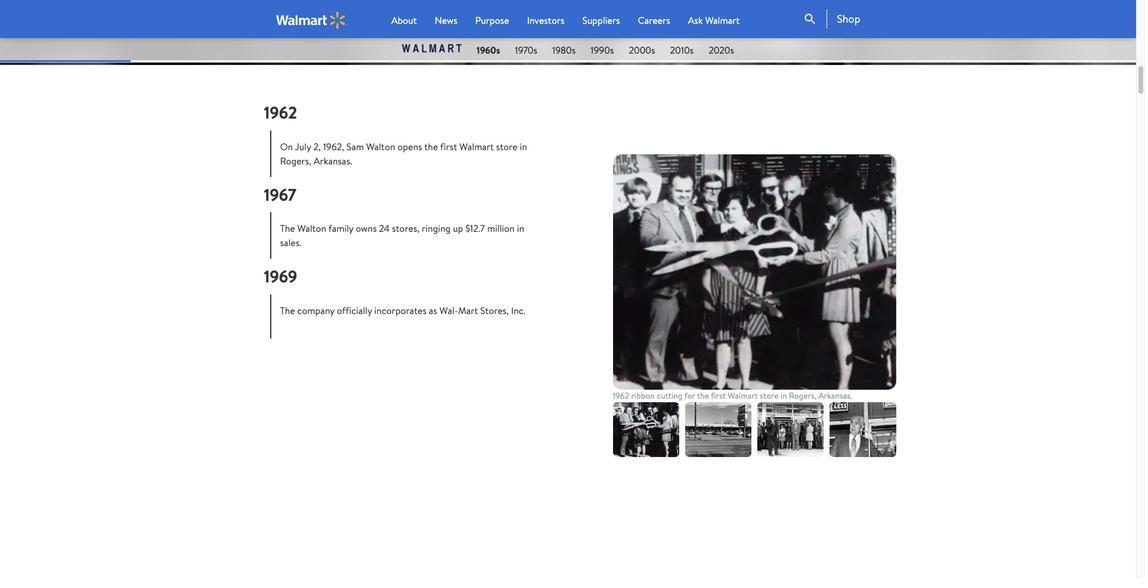 Task type: describe. For each thing, give the bounding box(es) containing it.
ringing
[[422, 222, 451, 235]]

1967
[[264, 183, 297, 206]]

sales.
[[280, 237, 302, 250]]

arkansas. inside the on july 2, 1962, sam walton opens the first walmart store in rogers, arkansas.
[[314, 154, 352, 168]]

stores,
[[480, 304, 509, 317]]

0 vertical spatial walmart
[[705, 14, 740, 27]]

suppliers button
[[583, 13, 620, 27]]

sam
[[347, 140, 364, 153]]

company
[[297, 304, 335, 317]]

july
[[295, 140, 311, 153]]

inc.
[[511, 304, 526, 317]]

2 vertical spatial in
[[781, 390, 787, 402]]

sam walton talks with walmart store associate in the fabric department. element
[[0, 0, 1141, 65]]

2000s
[[629, 44, 655, 57]]

walmart inside the on july 2, 1962, sam walton opens the first walmart store in rogers, arkansas.
[[460, 140, 494, 153]]

up
[[453, 222, 463, 235]]

2010s
[[670, 44, 694, 57]]

purpose
[[475, 14, 509, 27]]

24
[[379, 222, 390, 235]]

investors button
[[527, 13, 565, 27]]

2010s link
[[670, 44, 694, 57]]

officially
[[337, 304, 372, 317]]

1980s link
[[552, 44, 576, 57]]

1970s
[[515, 44, 538, 57]]

1960s link
[[477, 44, 500, 57]]

incorporates
[[374, 304, 427, 317]]

mart
[[458, 304, 478, 317]]

first inside the on july 2, 1962, sam walton opens the first walmart store in rogers, arkansas.
[[440, 140, 457, 153]]

1969
[[264, 265, 297, 288]]

news
[[435, 14, 458, 27]]

stores,
[[392, 222, 420, 235]]

1962 for 1962
[[264, 101, 297, 124]]

walton inside the walton family owns 24 stores, ringing up $12.7 million in sales.
[[297, 222, 326, 235]]

1990s link
[[591, 44, 614, 57]]

the first walmart store in rogers, arkansas. image
[[685, 402, 752, 458]]

1 horizontal spatial the
[[697, 390, 709, 402]]

opens
[[398, 140, 422, 153]]

about
[[391, 14, 417, 27]]

2 1962 ribbon cutting for the first walmart store in rogers, arkansas. image from the top
[[613, 402, 679, 458]]

as
[[429, 304, 437, 317]]

sam walton at the ribbon cutting for the first walmart in rogers, arkansas. image
[[830, 402, 896, 458]]

wal-
[[440, 304, 458, 317]]

shop link
[[827, 10, 860, 29]]

1 horizontal spatial arkansas.
[[819, 390, 852, 402]]

purpose button
[[475, 13, 509, 27]]

careers link
[[638, 13, 670, 27]]

1 horizontal spatial store
[[760, 390, 779, 402]]

the for 1967
[[280, 222, 295, 235]]

in inside the walton family owns 24 stores, ringing up $12.7 million in sales.
[[517, 222, 524, 235]]

cutting
[[657, 390, 683, 402]]

1970s link
[[515, 44, 538, 57]]

2 vertical spatial walmart
[[728, 390, 758, 402]]



Task type: vqa. For each thing, say whether or not it's contained in the screenshot.
operate. in the top of the page
no



Task type: locate. For each thing, give the bounding box(es) containing it.
investors
[[527, 14, 565, 27]]

store
[[496, 140, 518, 153], [760, 390, 779, 402]]

2020s link
[[709, 44, 734, 57]]

walton inside the on july 2, 1962, sam walton opens the first walmart store in rogers, arkansas.
[[366, 140, 395, 153]]

1960s
[[477, 44, 500, 57]]

store inside the on july 2, 1962, sam walton opens the first walmart store in rogers, arkansas.
[[496, 140, 518, 153]]

0 vertical spatial walton
[[366, 140, 395, 153]]

1962 left ribbon
[[613, 390, 629, 402]]

in
[[520, 140, 527, 153], [517, 222, 524, 235], [781, 390, 787, 402]]

the company officially incorporates as wal-mart stores, inc.
[[280, 304, 526, 317]]

arkansas. down 1962,
[[314, 154, 352, 168]]

the right for
[[697, 390, 709, 402]]

the inside the walton family owns 24 stores, ringing up $12.7 million in sales.
[[280, 222, 295, 235]]

the right opens
[[424, 140, 438, 153]]

1962 ribbon cutting for the first walmart store in rogers, arkansas. image
[[613, 155, 896, 390], [613, 402, 679, 458]]

0 vertical spatial in
[[520, 140, 527, 153]]

0 horizontal spatial 1962
[[264, 101, 297, 124]]

0 vertical spatial the
[[424, 140, 438, 153]]

shop
[[837, 11, 860, 26]]

0 vertical spatial first
[[440, 140, 457, 153]]

the walton family owns 24 stores, ringing up $12.7 million in sales.
[[280, 222, 524, 250]]

walmart
[[705, 14, 740, 27], [460, 140, 494, 153], [728, 390, 758, 402]]

1 horizontal spatial walton
[[366, 140, 395, 153]]

the inside the on july 2, 1962, sam walton opens the first walmart store in rogers, arkansas.
[[424, 140, 438, 153]]

0 vertical spatial store
[[496, 140, 518, 153]]

1 vertical spatial arkansas.
[[819, 390, 852, 402]]

the for 1969
[[280, 304, 295, 317]]

1 vertical spatial the
[[697, 390, 709, 402]]

million
[[487, 222, 515, 235]]

0 horizontal spatial store
[[496, 140, 518, 153]]

first right for
[[711, 390, 726, 402]]

1 horizontal spatial rogers,
[[789, 390, 817, 402]]

1 vertical spatial in
[[517, 222, 524, 235]]

search
[[803, 12, 818, 26]]

0 vertical spatial 1962 ribbon cutting for the first walmart store in rogers, arkansas. image
[[613, 155, 896, 390]]

1 1962 ribbon cutting for the first walmart store in rogers, arkansas. image from the top
[[613, 155, 896, 390]]

1990s
[[591, 44, 614, 57]]

ask
[[688, 14, 703, 27]]

2,
[[313, 140, 321, 153]]

0 vertical spatial rogers,
[[280, 154, 311, 168]]

on
[[280, 140, 293, 153]]

sam walton speaks to the community at opening of the first walmart in rogers, arkansas. image
[[758, 402, 824, 458]]

ribbon
[[631, 390, 655, 402]]

$12.7
[[466, 222, 485, 235]]

2020s
[[709, 44, 734, 57]]

2000s link
[[629, 44, 655, 57]]

1962
[[264, 101, 297, 124], [613, 390, 629, 402]]

for
[[685, 390, 695, 402]]

1 horizontal spatial 1962
[[613, 390, 629, 402]]

1 vertical spatial first
[[711, 390, 726, 402]]

family
[[329, 222, 354, 235]]

arkansas.
[[314, 154, 352, 168], [819, 390, 852, 402]]

rogers, up the sam walton speaks to the community at opening of the first walmart in rogers, arkansas. "image"
[[789, 390, 817, 402]]

ask walmart
[[688, 14, 740, 27]]

rogers, inside the on july 2, 1962, sam walton opens the first walmart store in rogers, arkansas.
[[280, 154, 311, 168]]

1 vertical spatial rogers,
[[789, 390, 817, 402]]

1 vertical spatial 1962
[[613, 390, 629, 402]]

careers
[[638, 14, 670, 27]]

the
[[424, 140, 438, 153], [697, 390, 709, 402]]

1 vertical spatial store
[[760, 390, 779, 402]]

the
[[280, 222, 295, 235], [280, 304, 295, 317]]

1962 up on
[[264, 101, 297, 124]]

0 vertical spatial arkansas.
[[314, 154, 352, 168]]

rogers,
[[280, 154, 311, 168], [789, 390, 817, 402]]

about button
[[391, 13, 417, 27]]

1962 for 1962 ribbon cutting for the first walmart store in rogers, arkansas.
[[613, 390, 629, 402]]

1 the from the top
[[280, 222, 295, 235]]

home image
[[276, 12, 347, 28]]

back to top element
[[402, 44, 462, 56]]

1962 ribbon cutting for the first walmart store in rogers, arkansas.
[[613, 390, 852, 402]]

1 vertical spatial walmart
[[460, 140, 494, 153]]

arkansas. up sam walton at the ribbon cutting for the first walmart in rogers, arkansas. image
[[819, 390, 852, 402]]

0 horizontal spatial arkansas.
[[314, 154, 352, 168]]

1980s
[[552, 44, 576, 57]]

0 vertical spatial 1962
[[264, 101, 297, 124]]

walton
[[366, 140, 395, 153], [297, 222, 326, 235]]

1 horizontal spatial first
[[711, 390, 726, 402]]

0 vertical spatial the
[[280, 222, 295, 235]]

walton up sales.
[[297, 222, 326, 235]]

the left 'company'
[[280, 304, 295, 317]]

suppliers
[[583, 14, 620, 27]]

first
[[440, 140, 457, 153], [711, 390, 726, 402]]

2 the from the top
[[280, 304, 295, 317]]

news button
[[435, 13, 458, 27]]

0 horizontal spatial walton
[[297, 222, 326, 235]]

1 vertical spatial walton
[[297, 222, 326, 235]]

0 horizontal spatial rogers,
[[280, 154, 311, 168]]

owns
[[356, 222, 377, 235]]

1 vertical spatial the
[[280, 304, 295, 317]]

0 horizontal spatial first
[[440, 140, 457, 153]]

in inside the on july 2, 1962, sam walton opens the first walmart store in rogers, arkansas.
[[520, 140, 527, 153]]

first right opens
[[440, 140, 457, 153]]

rogers, down july in the left of the page
[[280, 154, 311, 168]]

the up sales.
[[280, 222, 295, 235]]

1962,
[[323, 140, 344, 153]]

on july 2, 1962, sam walton opens the first walmart store in rogers, arkansas.
[[280, 140, 527, 168]]

1 vertical spatial 1962 ribbon cutting for the first walmart store in rogers, arkansas. image
[[613, 402, 679, 458]]

walton right the "sam"
[[366, 140, 395, 153]]

ask walmart link
[[688, 13, 740, 27]]

0 horizontal spatial the
[[424, 140, 438, 153]]



